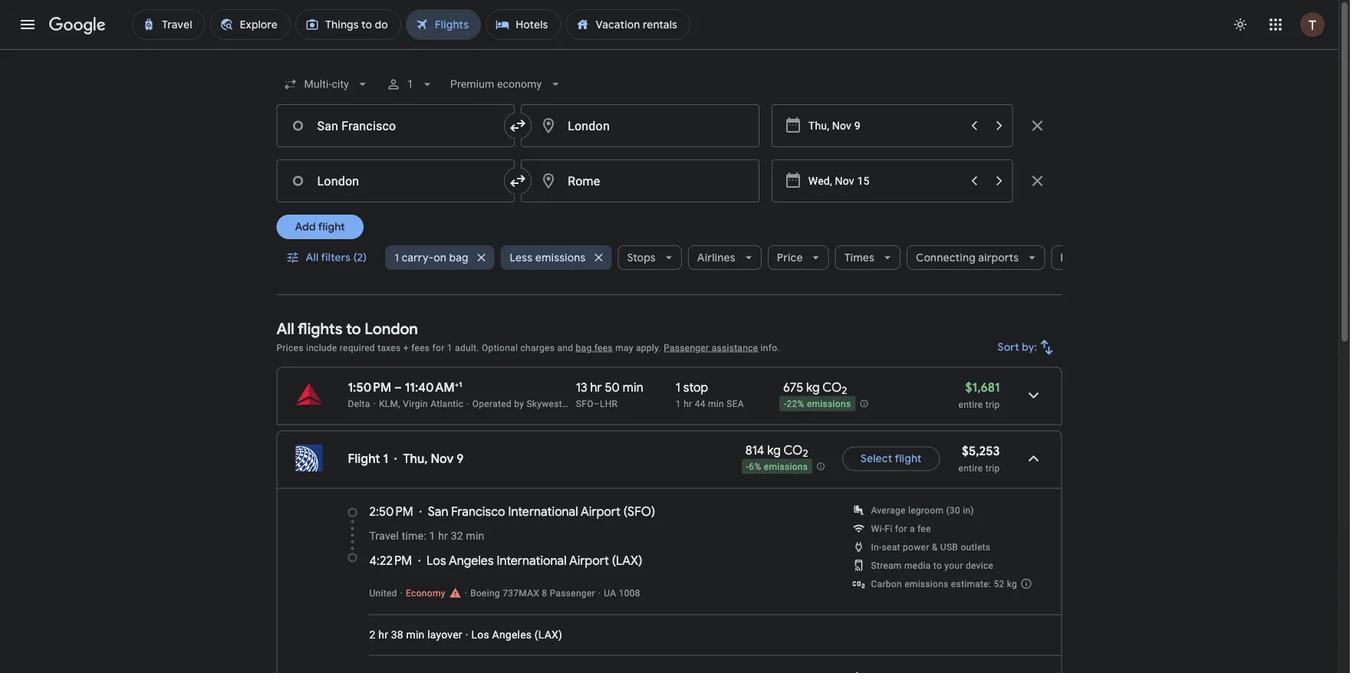 Task type: locate. For each thing, give the bounding box(es) containing it.
2 horizontal spatial  image
[[598, 588, 601, 599]]

1 vertical spatial trip
[[986, 463, 1000, 474]]

1 vertical spatial sfo
[[628, 504, 651, 520]]

- down 675
[[784, 399, 787, 410]]

delta down 13
[[586, 399, 608, 409]]

all inside all filters (2) button
[[306, 251, 319, 265]]

trip down $1,681
[[986, 399, 1000, 410]]

entire down $5,253 text box
[[959, 463, 983, 474]]

814
[[746, 443, 765, 458]]

0 horizontal spatial all
[[277, 319, 295, 339]]

1 vertical spatial co
[[784, 443, 803, 458]]

los
[[427, 553, 446, 569], [472, 629, 490, 642]]

1 delta from the left
[[348, 399, 370, 409]]

flight
[[348, 451, 380, 467]]

apply.
[[636, 343, 661, 353]]

thu,
[[403, 451, 428, 467]]

to up required
[[346, 319, 361, 339]]

1 vertical spatial to
[[934, 561, 942, 571]]

 image
[[373, 399, 376, 409], [465, 588, 467, 599]]

0 vertical spatial swap origin and destination. image
[[509, 117, 527, 135]]

0 vertical spatial for
[[432, 343, 445, 353]]

skywest
[[527, 399, 562, 409]]

hr left 44
[[684, 399, 692, 409]]

None field
[[277, 71, 377, 98], [444, 71, 570, 98], [277, 71, 377, 98], [444, 71, 570, 98]]

bag fees button
[[576, 343, 613, 353]]

kg inside 675 kg co 2
[[806, 380, 820, 396]]

– up klm,
[[394, 380, 402, 396]]

13
[[576, 380, 587, 396]]

1 horizontal spatial  image
[[465, 588, 467, 599]]

1 vertical spatial flight
[[895, 452, 922, 466]]

2 left 38
[[369, 629, 376, 642]]

2 horizontal spatial )
[[651, 504, 655, 520]]

2 inside 675 kg co 2
[[842, 385, 847, 398]]

entire down $1,681
[[959, 399, 983, 410]]

+ up the atlantic
[[455, 380, 459, 389]]

departure text field for remove flight from san francisco to london on thu, nov 9 image
[[809, 105, 961, 147]]

1 vertical spatial passenger
[[550, 588, 595, 599]]

Departure time: 1:50 PM. text field
[[348, 380, 391, 396]]

0 horizontal spatial delta
[[348, 399, 370, 409]]

remove flight from london to rome on wed, nov 15 image
[[1029, 172, 1047, 190]]

0 horizontal spatial sfo
[[576, 399, 594, 409]]

1 horizontal spatial -
[[784, 399, 787, 410]]

emissions right less
[[535, 251, 586, 265]]

emissions down 675 kg co 2
[[807, 399, 851, 410]]

0 horizontal spatial )
[[559, 629, 563, 642]]

flight for add flight
[[318, 220, 345, 234]]

legroom
[[908, 505, 944, 516]]

2 for 675
[[842, 385, 847, 398]]

 image right united
[[400, 588, 403, 599]]

1 vertical spatial –
[[594, 399, 600, 409]]

duration button
[[1051, 239, 1131, 276]]

klm,
[[379, 399, 401, 409]]

trip inside $5,253 entire trip
[[986, 463, 1000, 474]]

675
[[783, 380, 804, 396]]

(
[[624, 504, 628, 520], [612, 553, 616, 569], [535, 629, 539, 642]]

1 vertical spatial departure text field
[[809, 160, 961, 202]]

min up connection on the left
[[623, 380, 644, 396]]

0 vertical spatial –
[[394, 380, 402, 396]]

flight inside search box
[[318, 220, 345, 234]]

passenger right apply.
[[664, 343, 709, 353]]

entire inside $5,253 entire trip
[[959, 463, 983, 474]]

2 fees from the left
[[594, 343, 613, 353]]

lax
[[616, 553, 639, 569], [539, 629, 559, 642]]

Departure time: 2:50 PM. text field
[[369, 504, 413, 520]]

all for all filters (2)
[[306, 251, 319, 265]]

Arrival time: 11:40 AM on  Friday, November 10. text field
[[405, 380, 462, 396]]

angeles for (
[[492, 629, 532, 642]]

1 horizontal spatial delta
[[586, 399, 608, 409]]

1 horizontal spatial los
[[472, 629, 490, 642]]

a
[[910, 524, 915, 534]]

to for media
[[934, 561, 942, 571]]

0 horizontal spatial co
[[784, 443, 803, 458]]

none search field containing add flight
[[277, 66, 1131, 295]]

0 vertical spatial +
[[403, 343, 409, 353]]

remove flight from san francisco to london on thu, nov 9 image
[[1029, 117, 1047, 135]]

0 horizontal spatial kg
[[768, 443, 781, 458]]

airport
[[581, 504, 621, 520], [569, 553, 609, 569]]

1 trip from the top
[[986, 399, 1000, 410]]

trip inside $1,681 entire trip
[[986, 399, 1000, 410]]

1 fees from the left
[[411, 343, 430, 353]]

1 horizontal spatial 2
[[803, 447, 808, 460]]

to for flights
[[346, 319, 361, 339]]

co up -6% emissions
[[784, 443, 803, 458]]

international up los angeles international airport ( lax )
[[508, 504, 578, 520]]

&
[[932, 542, 938, 553]]

0 horizontal spatial bag
[[449, 251, 469, 265]]

– right "dba"
[[594, 399, 600, 409]]

44
[[695, 399, 706, 409]]

connecting airports
[[916, 251, 1019, 265]]

connecting airports button
[[907, 239, 1045, 276]]

economy
[[406, 588, 446, 599]]

None text field
[[277, 104, 515, 147], [521, 104, 760, 147], [277, 160, 515, 203], [277, 104, 515, 147], [521, 104, 760, 147], [277, 160, 515, 203]]

1 vertical spatial all
[[277, 319, 295, 339]]

2 horizontal spatial kg
[[1007, 579, 1018, 590]]

emissions
[[535, 251, 586, 265], [807, 399, 851, 410], [764, 462, 808, 473], [905, 579, 949, 590]]

los for los angeles ( lax )
[[472, 629, 490, 642]]

for left a
[[895, 524, 907, 534]]

layover (1 of 1) is a 1 hr 44 min layover at seattle-tacoma international airport in seattle. element
[[676, 398, 776, 410]]

0 vertical spatial 2
[[842, 385, 847, 398]]

for left the adult.
[[432, 343, 445, 353]]

delta down 1:50 pm
[[348, 399, 370, 409]]

1 vertical spatial swap origin and destination. image
[[509, 172, 527, 190]]

in-
[[871, 542, 882, 553]]

duration
[[1061, 251, 1105, 265]]

0 horizontal spatial lax
[[539, 629, 559, 642]]

lax down 8
[[539, 629, 559, 642]]

8
[[542, 588, 547, 599]]

1 button
[[380, 66, 441, 103]]

0 vertical spatial trip
[[986, 399, 1000, 410]]

Departure text field
[[809, 105, 961, 147], [809, 160, 961, 202]]

1 vertical spatial international
[[497, 553, 567, 569]]

22%
[[787, 399, 805, 410]]

0 vertical spatial to
[[346, 319, 361, 339]]

less emissions
[[510, 251, 586, 265]]

trip for $5,253
[[986, 463, 1000, 474]]

0 vertical spatial kg
[[806, 380, 820, 396]]

boeing
[[470, 588, 500, 599]]

 image left ua
[[598, 588, 601, 599]]

0 horizontal spatial 2
[[369, 629, 376, 642]]

co inside 675 kg co 2
[[823, 380, 842, 396]]

0 vertical spatial bag
[[449, 251, 469, 265]]

 image left boeing
[[465, 588, 467, 599]]

all flights to london
[[277, 319, 418, 339]]

-
[[784, 399, 787, 410], [746, 462, 749, 473]]

5253 US dollars text field
[[962, 444, 1000, 459]]

1 vertical spatial 2
[[803, 447, 808, 460]]

delta
[[348, 399, 370, 409], [586, 399, 608, 409]]

all left filters
[[306, 251, 319, 265]]

thu, nov 9
[[403, 451, 464, 467]]

co up -22% emissions
[[823, 380, 842, 396]]

los down the travel time: 1 hr 32 min
[[427, 553, 446, 569]]

by:
[[1022, 341, 1038, 354]]

0 horizontal spatial fees
[[411, 343, 430, 353]]

2 entire from the top
[[959, 463, 983, 474]]

hr right 13
[[590, 380, 602, 396]]

los right layover
[[472, 629, 490, 642]]

may
[[615, 343, 634, 353]]

1 vertical spatial )
[[639, 553, 643, 569]]

0 vertical spatial all
[[306, 251, 319, 265]]

sea
[[727, 399, 744, 409]]

 image
[[400, 588, 403, 599], [598, 588, 601, 599], [466, 629, 469, 642]]

angeles for international
[[449, 553, 494, 569]]

0 horizontal spatial flight
[[318, 220, 345, 234]]

1 inside popup button
[[407, 78, 414, 91]]

kg up -6% emissions
[[768, 443, 781, 458]]

your
[[945, 561, 963, 571]]

1 vertical spatial -
[[746, 462, 749, 473]]

trip down $5,253 text box
[[986, 463, 1000, 474]]

layover
[[428, 629, 462, 642]]

passenger right 8
[[550, 588, 595, 599]]

flight right select
[[895, 452, 922, 466]]

0 vertical spatial international
[[508, 504, 578, 520]]

min inside 1 stop 1 hr 44 min sea
[[708, 399, 724, 409]]

1 horizontal spatial co
[[823, 380, 842, 396]]

2 vertical spatial )
[[559, 629, 563, 642]]

0 horizontal spatial to
[[346, 319, 361, 339]]

2 vertical spatial (
[[535, 629, 539, 642]]

0 vertical spatial departure text field
[[809, 105, 961, 147]]

kg right the 52
[[1007, 579, 1018, 590]]

+ right taxes
[[403, 343, 409, 353]]

flight right add
[[318, 220, 345, 234]]

2 up -22% emissions
[[842, 385, 847, 398]]

2 horizontal spatial (
[[624, 504, 628, 520]]

1 horizontal spatial –
[[594, 399, 600, 409]]

0 vertical spatial flight
[[318, 220, 345, 234]]

kg for 814
[[768, 443, 781, 458]]

emissions inside popup button
[[535, 251, 586, 265]]

0 horizontal spatial los
[[427, 553, 446, 569]]

swap origin and destination. image for remove flight from london to rome on wed, nov 15 image on the right
[[509, 172, 527, 190]]

0 vertical spatial angeles
[[449, 553, 494, 569]]

1 horizontal spatial to
[[934, 561, 942, 571]]

0 vertical spatial los
[[427, 553, 446, 569]]

) for san francisco international airport ( sfo )
[[651, 504, 655, 520]]

1 inside 1:50 pm – 11:40 am + 1
[[459, 380, 462, 389]]

(2)
[[353, 251, 367, 265]]

carry-
[[402, 251, 434, 265]]

all up prices on the left of the page
[[277, 319, 295, 339]]

1 vertical spatial angeles
[[492, 629, 532, 642]]

bag right the on
[[449, 251, 469, 265]]

2 for 814
[[803, 447, 808, 460]]

passenger
[[664, 343, 709, 353], [550, 588, 595, 599]]

1 horizontal spatial  image
[[466, 629, 469, 642]]

0 vertical spatial sfo
[[576, 399, 594, 409]]

None text field
[[521, 160, 760, 203]]

1 vertical spatial kg
[[768, 443, 781, 458]]

1 horizontal spatial +
[[455, 380, 459, 389]]

swap origin and destination. image
[[509, 117, 527, 135], [509, 172, 527, 190]]

entire inside $1,681 entire trip
[[959, 399, 983, 410]]

lax up 1008
[[616, 553, 639, 569]]

los for los angeles international airport ( lax )
[[427, 553, 446, 569]]

trip
[[986, 399, 1000, 410], [986, 463, 1000, 474]]

1 vertical spatial +
[[455, 380, 459, 389]]

0 vertical spatial co
[[823, 380, 842, 396]]

2 swap origin and destination. image from the top
[[509, 172, 527, 190]]

wi-fi for a fee
[[871, 524, 931, 534]]

675 kg co 2
[[783, 380, 847, 398]]

1 vertical spatial lax
[[539, 629, 559, 642]]

co inside 814 kg co 2
[[784, 443, 803, 458]]

( for sfo
[[624, 504, 628, 520]]

1 horizontal spatial kg
[[806, 380, 820, 396]]

0 horizontal spatial -
[[746, 462, 749, 473]]

1 horizontal spatial fees
[[594, 343, 613, 353]]

1
[[407, 78, 414, 91], [395, 251, 399, 265], [447, 343, 453, 353], [459, 380, 462, 389], [676, 380, 681, 396], [676, 399, 681, 409], [383, 451, 388, 467], [429, 530, 435, 543]]

0 vertical spatial  image
[[373, 399, 376, 409]]

assistance
[[712, 343, 758, 353]]

hr
[[590, 380, 602, 396], [684, 399, 692, 409], [438, 530, 448, 543], [378, 629, 388, 642]]

-22% emissions
[[784, 399, 851, 410]]

angeles down 737max
[[492, 629, 532, 642]]

1 vertical spatial for
[[895, 524, 907, 534]]

co
[[823, 380, 842, 396], [784, 443, 803, 458]]

kg inside 814 kg co 2
[[768, 443, 781, 458]]

lhr
[[600, 399, 618, 409]]

operated by skywest dba delta connection
[[473, 399, 660, 409]]

connection
[[611, 399, 660, 409]]

2 inside 814 kg co 2
[[803, 447, 808, 460]]

international for francisco
[[508, 504, 578, 520]]

on
[[434, 251, 447, 265]]

1 departure text field from the top
[[809, 105, 961, 147]]

fee
[[918, 524, 931, 534]]

2 hr 38 min layover
[[369, 629, 462, 642]]

–
[[394, 380, 402, 396], [594, 399, 600, 409]]

Arrival time: 4:22 PM. text field
[[369, 553, 412, 569]]

francisco
[[451, 504, 505, 520]]

2 trip from the top
[[986, 463, 1000, 474]]

- down 814
[[746, 462, 749, 473]]

sfo inside 13 hr 50 min sfo – lhr
[[576, 399, 594, 409]]

select flight button
[[842, 441, 940, 478]]

0 vertical spatial entire
[[959, 399, 983, 410]]

1 horizontal spatial lax
[[616, 553, 639, 569]]

1 vertical spatial airport
[[569, 553, 609, 569]]

airport for los angeles international airport
[[569, 553, 609, 569]]

0 vertical spatial -
[[784, 399, 787, 410]]

1 vertical spatial los
[[472, 629, 490, 642]]

in-seat power & usb outlets
[[871, 542, 991, 553]]

emissions down stream media to your device
[[905, 579, 949, 590]]

kg up -22% emissions
[[806, 380, 820, 396]]

estimate:
[[951, 579, 991, 590]]

bag right and
[[576, 343, 592, 353]]

 image right layover
[[466, 629, 469, 642]]

$1,681
[[966, 380, 1000, 396]]

0 vertical spatial )
[[651, 504, 655, 520]]

2 horizontal spatial 2
[[842, 385, 847, 398]]

1 horizontal spatial )
[[639, 553, 643, 569]]

0 vertical spatial airport
[[581, 504, 621, 520]]

0 horizontal spatial –
[[394, 380, 402, 396]]

to
[[346, 319, 361, 339], [934, 561, 942, 571]]

bag
[[449, 251, 469, 265], [576, 343, 592, 353]]

carbon emissions estimate: 52 kilograms element
[[871, 579, 1018, 590]]

1 horizontal spatial all
[[306, 251, 319, 265]]

1 vertical spatial (
[[612, 553, 616, 569]]

1 entire from the top
[[959, 399, 983, 410]]

fees right taxes
[[411, 343, 430, 353]]

0 vertical spatial lax
[[616, 553, 639, 569]]

ua 1008
[[604, 588, 641, 599]]

1 horizontal spatial flight
[[895, 452, 922, 466]]

6%
[[749, 462, 762, 473]]

1 swap origin and destination. image from the top
[[509, 117, 527, 135]]

seat
[[882, 542, 901, 553]]

+
[[403, 343, 409, 353], [455, 380, 459, 389]]

stop
[[684, 380, 708, 396]]

to left your
[[934, 561, 942, 571]]

2 departure text field from the top
[[809, 160, 961, 202]]

fees
[[411, 343, 430, 353], [594, 343, 613, 353]]

38
[[391, 629, 404, 642]]

for
[[432, 343, 445, 353], [895, 524, 907, 534]]

min
[[623, 380, 644, 396], [708, 399, 724, 409], [466, 530, 485, 543], [406, 629, 425, 642]]

entire
[[959, 399, 983, 410], [959, 463, 983, 474]]

1 horizontal spatial (
[[612, 553, 616, 569]]

1 stop flight. element
[[676, 380, 708, 398]]

fees left may
[[594, 343, 613, 353]]

2 up -6% emissions
[[803, 447, 808, 460]]

international up boeing 737max 8 passenger
[[497, 553, 567, 569]]

1 vertical spatial bag
[[576, 343, 592, 353]]

$5,253
[[962, 444, 1000, 459]]

0 horizontal spatial  image
[[373, 399, 376, 409]]

min right 44
[[708, 399, 724, 409]]

filters
[[321, 251, 351, 265]]

0 vertical spatial (
[[624, 504, 628, 520]]

 image left klm,
[[373, 399, 376, 409]]

1 vertical spatial entire
[[959, 463, 983, 474]]

angeles down 32
[[449, 553, 494, 569]]

2 delta from the left
[[586, 399, 608, 409]]

2 vertical spatial 2
[[369, 629, 376, 642]]

international for angeles
[[497, 553, 567, 569]]

0 horizontal spatial (
[[535, 629, 539, 642]]

1 horizontal spatial passenger
[[664, 343, 709, 353]]

None search field
[[277, 66, 1131, 295]]

total duration 13 hr 50 min. element
[[576, 380, 676, 398]]

entire for $5,253
[[959, 463, 983, 474]]

hr left 32
[[438, 530, 448, 543]]



Task type: vqa. For each thing, say whether or not it's contained in the screenshot.
$5,253 text box
yes



Task type: describe. For each thing, give the bounding box(es) containing it.
prices include required taxes + fees for 1 adult. optional charges and bag fees may apply. passenger assistance
[[277, 343, 758, 353]]

airlines
[[697, 251, 736, 265]]

times
[[845, 251, 875, 265]]

boeing 737max 8 passenger
[[470, 588, 595, 599]]

san
[[428, 504, 448, 520]]

time:
[[402, 530, 426, 543]]

united
[[369, 588, 397, 599]]

passenger assistance button
[[664, 343, 758, 353]]

-6% emissions
[[746, 462, 808, 473]]

1 vertical spatial  image
[[465, 588, 467, 599]]

times button
[[835, 239, 901, 276]]

1008
[[619, 588, 641, 599]]

airport for san francisco international airport
[[581, 504, 621, 520]]

and
[[557, 343, 573, 353]]

add flight button
[[277, 215, 364, 239]]

include
[[306, 343, 337, 353]]

) for los angeles international airport ( lax )
[[639, 553, 643, 569]]

1 inside 'popup button'
[[395, 251, 399, 265]]

departure text field for remove flight from london to rome on wed, nov 15 image on the right
[[809, 160, 961, 202]]

flight 1
[[348, 451, 388, 467]]

all for all flights to london
[[277, 319, 295, 339]]

$5,253 entire trip
[[959, 444, 1000, 474]]

atlantic
[[431, 399, 464, 409]]

dba
[[565, 399, 583, 409]]

0 vertical spatial passenger
[[664, 343, 709, 353]]

power
[[903, 542, 930, 553]]

min right 38
[[406, 629, 425, 642]]

virgin
[[403, 399, 428, 409]]

los angeles ( lax )
[[472, 629, 563, 642]]

required
[[340, 343, 375, 353]]

swap origin and destination. image for remove flight from san francisco to london on thu, nov 9 image
[[509, 117, 527, 135]]

average legroom (30 in)
[[871, 505, 974, 516]]

– inside 13 hr 50 min sfo – lhr
[[594, 399, 600, 409]]

fi
[[885, 524, 893, 534]]

less
[[510, 251, 533, 265]]

los angeles international airport ( lax )
[[427, 553, 643, 569]]

entire for $1,681
[[959, 399, 983, 410]]

(30
[[946, 505, 961, 516]]

taxes
[[378, 343, 401, 353]]

co for 675
[[823, 380, 842, 396]]

min right 32
[[466, 530, 485, 543]]

connecting
[[916, 251, 976, 265]]

50
[[605, 380, 620, 396]]

1681 US dollars text field
[[966, 380, 1000, 396]]

stream
[[871, 561, 902, 571]]

- for 675
[[784, 399, 787, 410]]

13 hr 50 min sfo – lhr
[[576, 380, 644, 409]]

average
[[871, 505, 906, 516]]

flight details. leaves san francisco international airport at 1:50 pm on thursday, november 9 and arrives at heathrow airport at 11:40 am on friday, november 10. image
[[1016, 377, 1052, 414]]

price
[[777, 251, 803, 265]]

min inside 13 hr 50 min sfo – lhr
[[623, 380, 644, 396]]

loading results progress bar
[[0, 49, 1339, 52]]

charges
[[521, 343, 555, 353]]

4:22 pm
[[369, 553, 412, 569]]

less emissions button
[[501, 239, 612, 276]]

san francisco international airport ( sfo )
[[428, 504, 655, 520]]

all filters (2) button
[[277, 239, 379, 276]]

add flight
[[295, 220, 345, 234]]

optional
[[482, 343, 518, 353]]

none text field inside search box
[[521, 160, 760, 203]]

carbon emissions estimate: 52 kg
[[871, 579, 1018, 590]]

32
[[451, 530, 463, 543]]

operated
[[473, 399, 512, 409]]

1:50 pm
[[348, 380, 391, 396]]

$1,681 entire trip
[[959, 380, 1000, 410]]

flight for select flight
[[895, 452, 922, 466]]

hr inside 1 stop 1 hr 44 min sea
[[684, 399, 692, 409]]

9
[[457, 451, 464, 467]]

hr left 38
[[378, 629, 388, 642]]

wi-
[[871, 524, 885, 534]]

+ inside 1:50 pm – 11:40 am + 1
[[455, 380, 459, 389]]

main menu image
[[18, 15, 37, 34]]

1 horizontal spatial sfo
[[628, 504, 651, 520]]

814 kg co 2
[[746, 443, 808, 460]]

nov
[[431, 451, 454, 467]]

0 horizontal spatial +
[[403, 343, 409, 353]]

0 horizontal spatial passenger
[[550, 588, 595, 599]]

- for 814
[[746, 462, 749, 473]]

1 horizontal spatial bag
[[576, 343, 592, 353]]

add
[[295, 220, 316, 234]]

klm, virgin atlantic
[[379, 399, 464, 409]]

travel time: 1 hr 32 min
[[369, 530, 485, 543]]

1 horizontal spatial for
[[895, 524, 907, 534]]

1:50 pm – 11:40 am + 1
[[348, 380, 462, 396]]

11:40 am
[[405, 380, 455, 396]]

0 horizontal spatial  image
[[400, 588, 403, 599]]

bag inside 1 carry-on bag 'popup button'
[[449, 251, 469, 265]]

emissions down 814 kg co 2
[[764, 462, 808, 473]]

hr inside 13 hr 50 min sfo – lhr
[[590, 380, 602, 396]]

london
[[365, 319, 418, 339]]

kg for 675
[[806, 380, 820, 396]]

flights
[[298, 319, 343, 339]]

usb
[[941, 542, 958, 553]]

by
[[514, 399, 524, 409]]

adult.
[[455, 343, 479, 353]]

device
[[966, 561, 994, 571]]

0 horizontal spatial for
[[432, 343, 445, 353]]

airports
[[978, 251, 1019, 265]]

select flight
[[861, 452, 922, 466]]

change appearance image
[[1222, 6, 1259, 43]]

co for 814
[[784, 443, 803, 458]]

select
[[861, 452, 893, 466]]

sort by: button
[[992, 329, 1062, 366]]

leaves san francisco international airport at 1:50 pm on thursday, november 9 and arrives at heathrow airport at 11:40 am on friday, november 10. element
[[348, 380, 462, 396]]

2 vertical spatial kg
[[1007, 579, 1018, 590]]

( for lax
[[612, 553, 616, 569]]

carbon
[[871, 579, 902, 590]]

737max
[[503, 588, 539, 599]]

trip for $1,681
[[986, 399, 1000, 410]]

airlines button
[[688, 239, 762, 276]]

1 stop 1 hr 44 min sea
[[676, 380, 744, 409]]

travel
[[369, 530, 399, 543]]

sort by:
[[998, 341, 1038, 354]]



